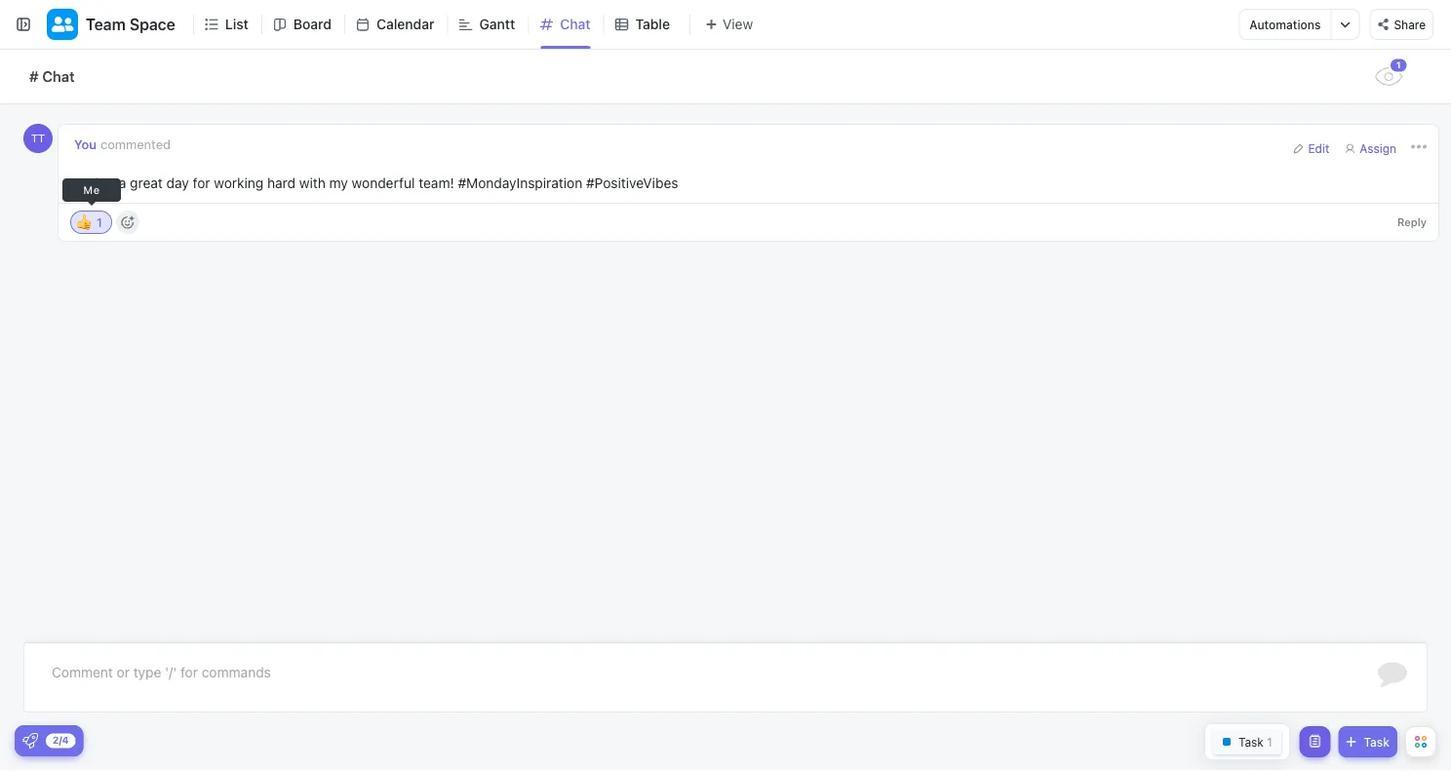 Task type: describe. For each thing, give the bounding box(es) containing it.
2/4
[[53, 735, 69, 746]]

day
[[166, 175, 189, 191]]

team
[[86, 15, 126, 34]]

space
[[130, 15, 175, 34]]

hard
[[267, 175, 296, 191]]

chat link
[[560, 0, 599, 49]]

1 horizontal spatial chat
[[560, 16, 591, 32]]

automations
[[1250, 18, 1321, 31]]

gantt
[[479, 16, 515, 32]]

table link
[[636, 0, 678, 49]]

0 horizontal spatial chat
[[42, 68, 75, 85]]

onboarding checklist button image
[[22, 734, 38, 749]]

team space button
[[78, 3, 175, 46]]

team!
[[419, 175, 454, 191]]

a
[[119, 175, 126, 191]]

with
[[299, 175, 326, 191]]

calendar link
[[377, 0, 442, 49]]

assign
[[1360, 142, 1397, 156]]

# chat
[[29, 68, 75, 85]]

board
[[293, 16, 332, 32]]

user friends image
[[51, 15, 73, 33]]

0 horizontal spatial 1
[[97, 216, 102, 229]]

task
[[1364, 736, 1390, 749]]

commented
[[101, 137, 171, 151]]

automations button
[[1240, 10, 1331, 39]]

1 inside dropdown button
[[1397, 60, 1401, 70]]

reply
[[1398, 216, 1427, 229]]

great
[[130, 175, 163, 191]]



Task type: vqa. For each thing, say whether or not it's contained in the screenshot.
SHARING
no



Task type: locate. For each thing, give the bounding box(es) containing it.
table
[[636, 16, 670, 32]]

chat right #
[[42, 68, 75, 85]]

wonderful
[[352, 175, 415, 191]]

1 button
[[1375, 57, 1409, 86]]

1 down "share" button
[[1397, 60, 1401, 70]]

1 horizontal spatial 1
[[1397, 60, 1401, 70]]

tt
[[31, 132, 45, 145]]

team space
[[86, 15, 175, 34]]

#
[[29, 68, 38, 85]]

you
[[74, 137, 97, 151]]

edit button
[[1293, 142, 1330, 156]]

board link
[[293, 0, 340, 49]]

1
[[1397, 60, 1401, 70], [97, 216, 102, 229]]

assign button
[[1335, 142, 1402, 156]]

1 down what
[[97, 216, 102, 229]]

1 vertical spatial chat
[[42, 68, 75, 85]]

share
[[1395, 18, 1426, 31]]

list
[[225, 16, 249, 32]]

onboarding checklist button element
[[22, 734, 38, 749]]

#mondayinspiration
[[458, 175, 583, 191]]

calendar
[[377, 16, 435, 32]]

list link
[[225, 0, 256, 49]]

0 vertical spatial chat
[[560, 16, 591, 32]]

edit
[[1309, 142, 1330, 156]]

chat right gantt link at left top
[[560, 16, 591, 32]]

0 vertical spatial 1
[[1397, 60, 1401, 70]]

what
[[82, 175, 115, 191]]

share button
[[1370, 9, 1434, 40]]

my
[[329, 175, 348, 191]]

chat
[[560, 16, 591, 32], [42, 68, 75, 85]]

you commented
[[74, 137, 171, 151]]

working
[[214, 175, 264, 191]]

for
[[193, 175, 210, 191]]

view
[[723, 16, 753, 32]]

#positivevibes
[[586, 175, 679, 191]]

1 vertical spatial 1
[[97, 216, 102, 229]]

what a great day for working hard with my wonderful team! #mondayinspiration #positivevibes
[[82, 175, 679, 191]]

gantt link
[[479, 0, 523, 49]]

view button
[[690, 12, 759, 37]]



